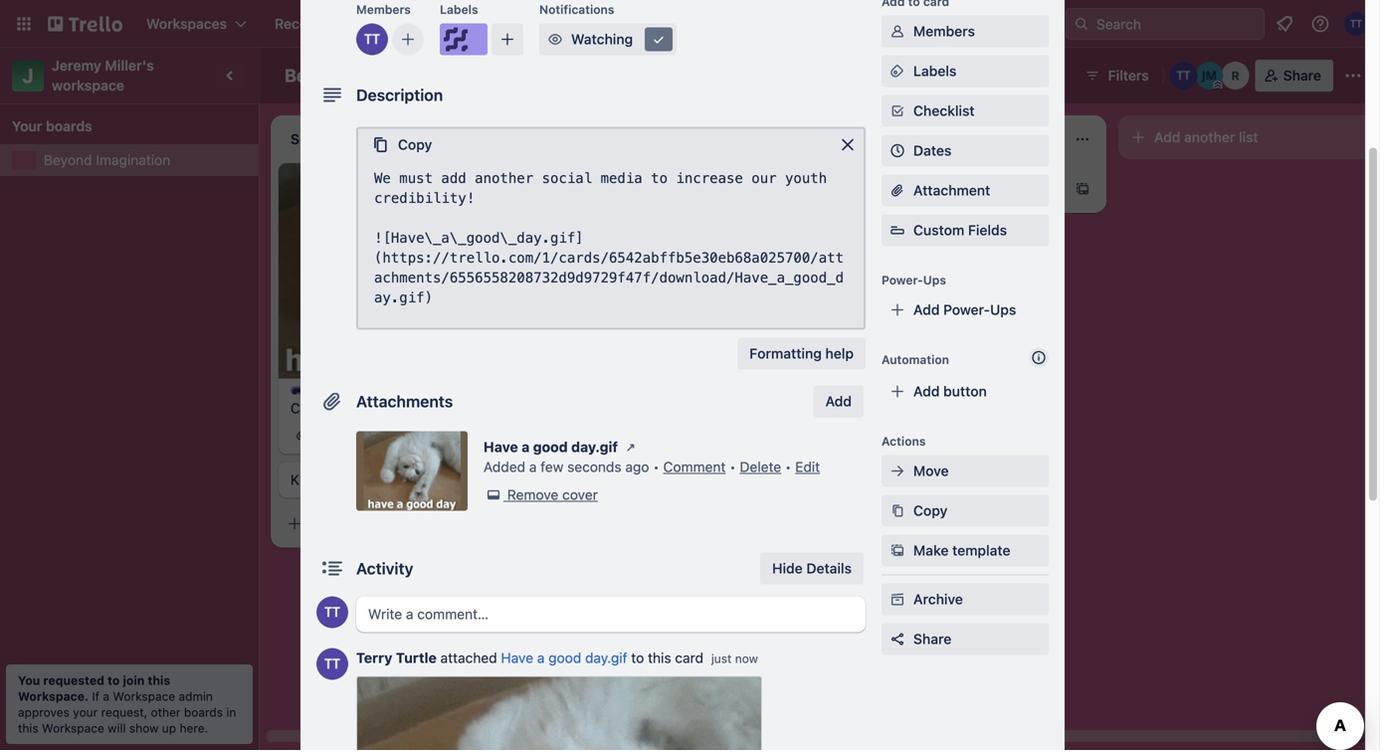 Task type: locate. For each thing, give the bounding box(es) containing it.
1 horizontal spatial ups
[[991, 302, 1017, 318]]

0 horizontal spatial share button
[[882, 624, 1049, 655]]

0 vertical spatial share
[[1284, 67, 1322, 84]]

1 vertical spatial workspace
[[42, 722, 104, 736]]

copy button
[[358, 129, 444, 161]]

good down write a comment text field
[[549, 650, 582, 666]]

move
[[914, 463, 949, 479]]

color: purple, title: none image
[[440, 23, 488, 55], [291, 387, 330, 395]]

1 vertical spatial boards
[[184, 706, 223, 720]]

sm image inside checklist link
[[888, 101, 908, 121]]

fields
[[969, 222, 1008, 238]]

1 horizontal spatial labels
[[914, 63, 957, 79]]

1 vertical spatial sm image
[[888, 101, 908, 121]]

terry turtle (terryturtle) image left terry
[[317, 649, 348, 680]]

1 horizontal spatial beyond
[[285, 65, 349, 86]]

your
[[12, 118, 42, 134]]

good up the few
[[533, 439, 568, 455]]

0 horizontal spatial to
[[108, 674, 120, 688]]

1 horizontal spatial add a card button
[[844, 173, 1067, 205]]

up
[[162, 722, 176, 736]]

delete link
[[740, 459, 782, 475]]

1 vertical spatial color: purple, title: none image
[[291, 387, 330, 395]]

1 vertical spatial ups
[[991, 302, 1017, 318]]

ups down fields
[[991, 302, 1017, 318]]

have a good day.gif link
[[501, 650, 628, 666]]

card for bottommost add a card button
[[352, 516, 381, 532]]

1 horizontal spatial boards
[[184, 706, 223, 720]]

share button
[[1256, 60, 1334, 92], [882, 624, 1049, 655]]

1 horizontal spatial beyond imagination
[[285, 65, 454, 86]]

2 vertical spatial card
[[675, 650, 704, 666]]

copy inside button
[[398, 136, 432, 153]]

sm image for remove cover
[[484, 485, 504, 505]]

share left show menu icon
[[1284, 67, 1322, 84]]

color: purple, title: none image up create instagram
[[291, 387, 330, 395]]

your boards with 1 items element
[[12, 114, 237, 138]]

add members to card image
[[400, 29, 416, 49]]

add button
[[914, 383, 987, 400]]

1 horizontal spatial workspace
[[113, 690, 175, 704]]

1 vertical spatial labels
[[914, 63, 957, 79]]

you requested to join this workspace.
[[18, 674, 170, 704]]

to inside you requested to join this workspace.
[[108, 674, 120, 688]]

0 horizontal spatial power-
[[882, 273, 924, 287]]

custom
[[914, 222, 965, 238]]

workspace.
[[18, 690, 89, 704]]

0 vertical spatial copy
[[398, 136, 432, 153]]

admin
[[179, 690, 213, 704]]

members up add members to card image
[[356, 2, 411, 16]]

sm image inside make template 'link'
[[888, 541, 908, 561]]

0 vertical spatial beyond
[[285, 65, 349, 86]]

attachment
[[914, 182, 991, 199]]

if a workspace admin approves your request, other boards in this workspace will show up here.
[[18, 690, 236, 736]]

1 vertical spatial card
[[352, 516, 381, 532]]

create
[[589, 15, 633, 32], [291, 400, 333, 417]]

1 horizontal spatial copy
[[914, 503, 948, 519]]

add left another
[[1155, 129, 1181, 145]]

to
[[631, 650, 644, 666], [108, 674, 120, 688]]

card down dates
[[917, 181, 947, 197]]

share down archive
[[914, 631, 952, 648]]

search image
[[1074, 16, 1090, 32]]

1 vertical spatial create
[[291, 400, 333, 417]]

power-
[[882, 273, 924, 287], [944, 302, 991, 318]]

sm image for move
[[888, 461, 908, 481]]

day.gif down write a comment text field
[[585, 650, 628, 666]]

sm image inside "move" link
[[888, 461, 908, 481]]

1 horizontal spatial to
[[631, 650, 644, 666]]

2 vertical spatial this
[[18, 722, 38, 736]]

notifications
[[540, 2, 615, 16]]

custom fields
[[914, 222, 1008, 238]]

0 notifications image
[[1273, 12, 1297, 36]]

boards down the admin on the bottom left
[[184, 706, 223, 720]]

boards
[[46, 118, 92, 134], [184, 706, 223, 720]]

add down the automation
[[914, 383, 940, 400]]

0 horizontal spatial card
[[352, 516, 381, 532]]

sm image up labels link
[[888, 21, 908, 41]]

make
[[914, 543, 949, 559]]

0 vertical spatial members
[[356, 2, 411, 16]]

0 vertical spatial share button
[[1256, 60, 1334, 92]]

copy up make
[[914, 503, 948, 519]]

add
[[1155, 129, 1181, 145], [876, 181, 902, 197], [914, 302, 940, 318], [914, 383, 940, 400], [826, 393, 852, 410], [311, 516, 337, 532]]

0 vertical spatial add a card
[[876, 181, 947, 197]]

1 horizontal spatial color: purple, title: none image
[[440, 23, 488, 55]]

2 horizontal spatial card
[[917, 181, 947, 197]]

1 vertical spatial add a card button
[[279, 508, 502, 540]]

1 horizontal spatial create
[[589, 15, 633, 32]]

good
[[533, 439, 568, 455], [549, 650, 582, 666]]

workspace down join
[[113, 690, 175, 704]]

1 horizontal spatial terry turtle (terryturtle) image
[[1345, 12, 1369, 36]]

a right if
[[103, 690, 110, 704]]

sm image left checklist
[[888, 101, 908, 121]]

0 horizontal spatial add a card button
[[279, 508, 502, 540]]

have
[[484, 439, 518, 455], [501, 650, 534, 666]]

added
[[484, 459, 526, 475]]

sm image for archive
[[888, 590, 908, 610]]

power- down the power-ups
[[944, 302, 991, 318]]

1 horizontal spatial imagination
[[353, 65, 454, 86]]

imagination down your boards with 1 items "element"
[[96, 152, 170, 168]]

imagination inside text field
[[353, 65, 454, 86]]

0 vertical spatial good
[[533, 439, 568, 455]]

add a card
[[876, 181, 947, 197], [311, 516, 381, 532]]

sm image
[[545, 29, 565, 49], [649, 29, 669, 49], [888, 61, 908, 81], [621, 437, 641, 457], [888, 461, 908, 481], [888, 501, 908, 521], [888, 541, 908, 561], [888, 590, 908, 610]]

0 vertical spatial card
[[917, 181, 947, 197]]

members up labels link
[[914, 23, 975, 39]]

terry
[[356, 650, 393, 666]]

1 vertical spatial share
[[914, 631, 952, 648]]

j
[[22, 64, 34, 87]]

terry turtle (terryturtle) image right the open information menu icon at the top right of page
[[1345, 12, 1369, 36]]

this left the just
[[648, 650, 672, 666]]

1 vertical spatial beyond
[[44, 152, 92, 168]]

power- down custom on the right top of the page
[[882, 273, 924, 287]]

you
[[18, 674, 40, 688]]

sm image down added
[[484, 485, 504, 505]]

card left the just
[[675, 650, 704, 666]]

0 vertical spatial beyond imagination
[[285, 65, 454, 86]]

add a card down dates
[[876, 181, 947, 197]]

power-ups
[[882, 273, 947, 287]]

0 vertical spatial workspace
[[113, 690, 175, 704]]

1 horizontal spatial members
[[914, 23, 975, 39]]

ups
[[924, 273, 947, 287], [991, 302, 1017, 318]]

2 vertical spatial sm image
[[484, 485, 504, 505]]

open information menu image
[[1311, 14, 1331, 34]]

beyond inside text field
[[285, 65, 349, 86]]

1 vertical spatial terry turtle (terryturtle) image
[[317, 649, 348, 680]]

share button down archive link
[[882, 624, 1049, 655]]

0 horizontal spatial imagination
[[96, 152, 170, 168]]

0 horizontal spatial beyond imagination
[[44, 152, 170, 168]]

add a card button down "dates" button
[[844, 173, 1067, 205]]

close image
[[838, 135, 858, 155]]

share button down 0 notifications image
[[1256, 60, 1334, 92]]

1 vertical spatial good
[[549, 650, 582, 666]]

1 horizontal spatial this
[[148, 674, 170, 688]]

sm image inside labels link
[[888, 61, 908, 81]]

a
[[906, 181, 914, 197], [522, 439, 530, 455], [529, 459, 537, 475], [341, 516, 348, 532], [537, 650, 545, 666], [103, 690, 110, 704]]

labels
[[440, 2, 478, 16], [914, 63, 957, 79]]

activity
[[356, 559, 414, 578]]

1 vertical spatial copy
[[914, 503, 948, 519]]

workspace down your
[[42, 722, 104, 736]]

attachment button
[[882, 175, 1049, 207]]

beyond down "your boards"
[[44, 152, 92, 168]]

to down write a comment text field
[[631, 650, 644, 666]]

0 horizontal spatial beyond
[[44, 152, 92, 168]]

archive link
[[882, 584, 1049, 616]]

copy down description
[[398, 136, 432, 153]]

automation image
[[1043, 60, 1071, 88]]

sm image for watching
[[545, 29, 565, 49]]

create inside button
[[589, 15, 633, 32]]

1 vertical spatial imagination
[[96, 152, 170, 168]]

day.gif up seconds
[[571, 439, 618, 455]]

beyond imagination inside text field
[[285, 65, 454, 86]]

cover
[[563, 487, 598, 503]]

this down approves
[[18, 722, 38, 736]]

a right attached
[[537, 650, 545, 666]]

color: purple, title: none image right add members to card image
[[440, 23, 488, 55]]

card
[[917, 181, 947, 197], [352, 516, 381, 532], [675, 650, 704, 666]]

boards right your
[[46, 118, 92, 134]]

r
[[1232, 69, 1240, 83]]

have up added
[[484, 439, 518, 455]]

remove cover link
[[484, 485, 598, 505]]

terry turtle (terryturtle) image
[[356, 23, 388, 55], [1170, 62, 1198, 90], [502, 422, 526, 446], [317, 597, 348, 629]]

sm image
[[888, 21, 908, 41], [888, 101, 908, 121], [484, 485, 504, 505]]

this
[[648, 650, 672, 666], [148, 674, 170, 688], [18, 722, 38, 736]]

watching button
[[540, 23, 677, 55]]

add a card button
[[844, 173, 1067, 205], [279, 508, 502, 540]]

0 horizontal spatial add a card
[[311, 516, 381, 532]]

your boards
[[12, 118, 92, 134]]

beyond imagination down add members to card image
[[285, 65, 454, 86]]

imagination down add members to card image
[[353, 65, 454, 86]]

0 horizontal spatial labels
[[440, 2, 478, 16]]

comment
[[663, 459, 726, 475]]

0 horizontal spatial create
[[291, 400, 333, 417]]

0 vertical spatial ups
[[924, 273, 947, 287]]

1 vertical spatial share button
[[882, 624, 1049, 655]]

to left join
[[108, 674, 120, 688]]

0 vertical spatial this
[[648, 650, 672, 666]]

a inside the if a workspace admin approves your request, other boards in this workspace will show up here.
[[103, 690, 110, 704]]

beyond imagination down your boards with 1 items "element"
[[44, 152, 170, 168]]

checklist link
[[882, 95, 1049, 127]]

sm image inside archive link
[[888, 590, 908, 610]]

0 vertical spatial power-
[[882, 273, 924, 287]]

workspace
[[113, 690, 175, 704], [42, 722, 104, 736]]

create instagram
[[291, 400, 401, 417]]

ups up add power-ups
[[924, 273, 947, 287]]

create for create
[[589, 15, 633, 32]]

color: bold red, title: "thoughts" element
[[573, 171, 648, 186]]

None text field
[[374, 169, 848, 308]]

1 horizontal spatial add a card
[[876, 181, 947, 197]]

this right join
[[148, 674, 170, 688]]

card down the meeting
[[352, 516, 381, 532]]

0 vertical spatial imagination
[[353, 65, 454, 86]]

members
[[356, 2, 411, 16], [914, 23, 975, 39]]

add left attachment
[[876, 181, 902, 197]]

add power-ups link
[[882, 294, 1049, 326]]

1 horizontal spatial power-
[[944, 302, 991, 318]]

1 vertical spatial to
[[108, 674, 120, 688]]

formatting
[[750, 345, 822, 362]]

edit
[[796, 459, 820, 475]]

terry turtle (terryturtle) image
[[1345, 12, 1369, 36], [317, 649, 348, 680]]

sm image for make template
[[888, 541, 908, 561]]

sm image inside members link
[[888, 21, 908, 41]]

card for rightmost add a card button
[[917, 181, 947, 197]]

0 vertical spatial sm image
[[888, 21, 908, 41]]

0 vertical spatial boards
[[46, 118, 92, 134]]

1 vertical spatial beyond imagination
[[44, 152, 170, 168]]

list
[[1239, 129, 1259, 145]]

jeremy
[[52, 57, 101, 74]]

0 vertical spatial terry turtle (terryturtle) image
[[1345, 12, 1369, 36]]

0 vertical spatial to
[[631, 650, 644, 666]]

1 horizontal spatial share button
[[1256, 60, 1334, 92]]

add down the help
[[826, 393, 852, 410]]

0 horizontal spatial members
[[356, 2, 411, 16]]

0 horizontal spatial boards
[[46, 118, 92, 134]]

1 vertical spatial this
[[148, 674, 170, 688]]

have right attached
[[501, 650, 534, 666]]

hide details
[[773, 560, 852, 577]]

back to home image
[[48, 8, 122, 40]]

copy
[[398, 136, 432, 153], [914, 503, 948, 519]]

beyond
[[285, 65, 349, 86], [44, 152, 92, 168]]

sm image inside copy link
[[888, 501, 908, 521]]

0 horizontal spatial copy
[[398, 136, 432, 153]]

boards inside your boards with 1 items "element"
[[46, 118, 92, 134]]

0 vertical spatial add a card button
[[844, 173, 1067, 205]]

0 horizontal spatial this
[[18, 722, 38, 736]]

add a card down kickoff meeting
[[311, 516, 381, 532]]

will
[[108, 722, 126, 736]]

this inside you requested to join this workspace.
[[148, 674, 170, 688]]

add a card button up activity
[[279, 508, 502, 540]]

0 vertical spatial create
[[589, 15, 633, 32]]

1 vertical spatial add a card
[[311, 516, 381, 532]]

0 horizontal spatial terry turtle (terryturtle) image
[[317, 649, 348, 680]]

beyond left description
[[285, 65, 349, 86]]



Task type: describe. For each thing, give the bounding box(es) containing it.
template
[[953, 543, 1011, 559]]

just
[[712, 652, 732, 666]]

members link
[[882, 15, 1049, 47]]

labels link
[[882, 55, 1049, 87]]

create from template… image
[[1075, 181, 1091, 197]]

create button
[[577, 8, 645, 40]]

requested
[[43, 674, 104, 688]]

make template
[[914, 543, 1011, 559]]

just now link
[[712, 652, 758, 666]]

thinking link
[[573, 183, 804, 203]]

sm image for labels
[[888, 61, 908, 81]]

formatting help
[[750, 345, 854, 362]]

instagram
[[337, 400, 401, 417]]

0 vertical spatial color: purple, title: none image
[[440, 23, 488, 55]]

terry turtle attached have a good day.gif to this card just now
[[356, 650, 758, 666]]

show menu image
[[1344, 66, 1364, 86]]

other
[[151, 706, 181, 720]]

comment link
[[663, 459, 726, 475]]

attachments
[[356, 392, 453, 411]]

dates
[[914, 142, 952, 159]]

this inside the if a workspace admin approves your request, other boards in this workspace will show up here.
[[18, 722, 38, 736]]

1 vertical spatial members
[[914, 23, 975, 39]]

sm image for checklist
[[888, 101, 908, 121]]

0 horizontal spatial workspace
[[42, 722, 104, 736]]

if
[[92, 690, 100, 704]]

0 horizontal spatial ups
[[924, 273, 947, 287]]

2 horizontal spatial this
[[648, 650, 672, 666]]

0 vertical spatial have
[[484, 439, 518, 455]]

kickoff meeting link
[[291, 470, 522, 490]]

add a card for rightmost add a card button
[[876, 181, 947, 197]]

add power-ups
[[914, 302, 1017, 318]]

approves
[[18, 706, 70, 720]]

now
[[735, 652, 758, 666]]

jeremy miller (jeremymiller198) image
[[1196, 62, 1224, 90]]

hide details link
[[761, 553, 864, 585]]

1 vertical spatial day.gif
[[585, 650, 628, 666]]

make template link
[[882, 535, 1049, 567]]

edit link
[[796, 459, 820, 475]]

filters button
[[1079, 60, 1155, 92]]

1 horizontal spatial card
[[675, 650, 704, 666]]

sm image for members
[[888, 21, 908, 41]]

beyond imagination link
[[44, 150, 247, 170]]

0 horizontal spatial color: purple, title: none image
[[291, 387, 330, 395]]

add down the kickoff
[[311, 516, 337, 532]]

dates button
[[882, 135, 1049, 167]]

button
[[944, 383, 987, 400]]

0 vertical spatial labels
[[440, 2, 478, 16]]

0 vertical spatial day.gif
[[571, 439, 618, 455]]

watching
[[571, 31, 633, 47]]

kickoff meeting
[[291, 472, 391, 488]]

miller's
[[105, 57, 154, 74]]

seconds
[[568, 459, 622, 475]]

join
[[123, 674, 145, 688]]

your
[[73, 706, 98, 720]]

another
[[1185, 129, 1236, 145]]

Search field
[[1090, 9, 1264, 39]]

custom fields button
[[882, 220, 1049, 240]]

delete
[[740, 459, 782, 475]]

few
[[541, 459, 564, 475]]

copy link
[[882, 495, 1049, 527]]

move link
[[882, 455, 1049, 487]]

add another list
[[1155, 129, 1259, 145]]

jeremy miller's workspace
[[52, 57, 158, 94]]

create instagram link
[[291, 399, 522, 418]]

a down kickoff meeting
[[341, 516, 348, 532]]

a left attachment
[[906, 181, 914, 197]]

boards inside the if a workspace admin approves your request, other boards in this workspace will show up here.
[[184, 706, 223, 720]]

archive
[[914, 591, 963, 608]]

workspace
[[52, 77, 124, 94]]

filters
[[1109, 67, 1149, 84]]

labels inside labels link
[[914, 63, 957, 79]]

details
[[807, 560, 852, 577]]

ago
[[626, 459, 650, 475]]

here.
[[180, 722, 208, 736]]

add a card for bottommost add a card button
[[311, 516, 381, 532]]

thoughts thinking
[[573, 172, 648, 201]]

remove
[[507, 487, 559, 503]]

1 vertical spatial power-
[[944, 302, 991, 318]]

rubyanndersson (rubyanndersson) image
[[1222, 62, 1250, 90]]

formatting help link
[[738, 338, 866, 370]]

1 horizontal spatial share
[[1284, 67, 1322, 84]]

help
[[826, 345, 854, 362]]

1 vertical spatial have
[[501, 650, 534, 666]]

add another list button
[[1119, 115, 1381, 159]]

Write a comment text field
[[356, 597, 866, 633]]

in
[[226, 706, 236, 720]]

actions
[[882, 435, 926, 448]]

r button
[[1222, 62, 1250, 90]]

show
[[129, 722, 159, 736]]

automation
[[882, 353, 950, 367]]

add down the power-ups
[[914, 302, 940, 318]]

0 horizontal spatial share
[[914, 631, 952, 648]]

turtle
[[396, 650, 437, 666]]

a up added
[[522, 439, 530, 455]]

add button button
[[882, 376, 1049, 408]]

thinking
[[573, 185, 628, 201]]

remove cover
[[507, 487, 598, 503]]

description
[[356, 86, 443, 105]]

sm image for copy
[[888, 501, 908, 521]]

request,
[[101, 706, 148, 720]]

a left the few
[[529, 459, 537, 475]]

primary element
[[0, 0, 1381, 48]]

Board name text field
[[275, 60, 464, 92]]

have a good day.gif
[[484, 439, 618, 455]]

kickoff
[[291, 472, 336, 488]]

meeting
[[339, 472, 391, 488]]

attached
[[441, 650, 497, 666]]

added a few seconds ago
[[484, 459, 650, 475]]

create for create instagram
[[291, 400, 333, 417]]

add inside button
[[1155, 129, 1181, 145]]

thoughts
[[593, 172, 648, 186]]



Task type: vqa. For each thing, say whether or not it's contained in the screenshot.
JAMES
no



